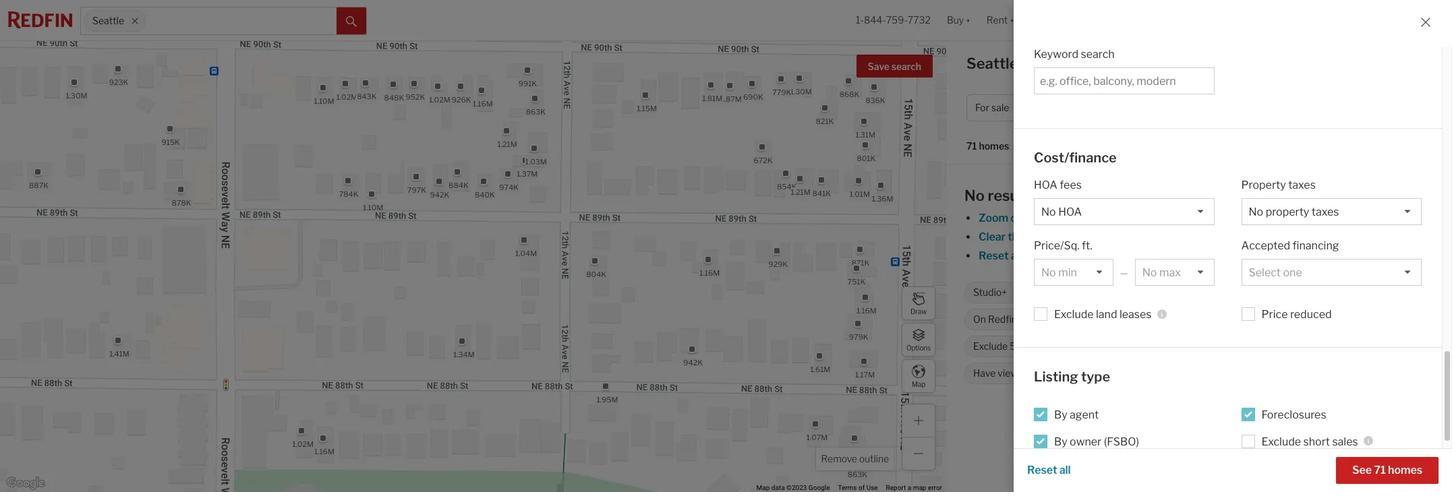 Task type: locate. For each thing, give the bounding box(es) containing it.
exclude down foreclosures
[[1262, 436, 1302, 448]]

no private pool
[[1125, 341, 1192, 353]]

exclude for exclude short sales
[[1262, 436, 1302, 448]]

list box up one
[[1034, 198, 1215, 225]]

reset all button
[[1028, 458, 1071, 485]]

exclude left the land
[[1055, 308, 1094, 321]]

than
[[1045, 314, 1065, 326]]

0 horizontal spatial exclude
[[974, 341, 1008, 353]]

all
[[1011, 250, 1023, 263], [1060, 464, 1071, 477]]

0 horizontal spatial search
[[892, 61, 922, 72]]

1 by from the top
[[1055, 409, 1068, 421]]

reset all
[[1028, 464, 1071, 477]]

homes down report ad
[[1389, 464, 1423, 477]]

863k up terms of use link
[[848, 470, 868, 479]]

for
[[1107, 55, 1128, 72]]

2 horizontal spatial homes
[[1389, 464, 1423, 477]]

1.41m
[[109, 349, 129, 359]]

0 vertical spatial report
[[1416, 456, 1436, 464]]

terms of use link
[[838, 485, 878, 492]]

no left property
[[1215, 314, 1228, 326]]

ad
[[1438, 456, 1445, 464]]

0 vertical spatial 863k
[[526, 107, 546, 116]]

no left the private
[[1125, 341, 1138, 353]]

submit search image
[[346, 16, 357, 27]]

1 horizontal spatial 1.10m
[[363, 203, 383, 213]]

all down the
[[1011, 250, 1023, 263]]

71 down for
[[967, 141, 977, 152]]

homes right accepted
[[1297, 250, 1331, 263]]

863k
[[526, 107, 546, 116], [848, 470, 868, 479]]

by for by owner (fsbo)
[[1055, 436, 1068, 448]]

952k
[[406, 92, 425, 102]]

report a map error
[[886, 485, 943, 492]]

redfin right on
[[989, 314, 1018, 326]]

terms
[[838, 485, 857, 492]]

list box
[[1034, 198, 1215, 225], [1242, 198, 1423, 225], [1034, 259, 1114, 286], [1136, 259, 1215, 286], [1242, 259, 1423, 286]]

search up e.g. office, balcony, modern text field
[[1081, 48, 1115, 60]]

report inside "button"
[[1416, 456, 1436, 464]]

new construction
[[1055, 463, 1144, 475]]

0 vertical spatial of
[[1133, 250, 1143, 263]]

homes inside zoom out clear the map boundary reset all filters or remove one of your filters below to see more homes
[[1297, 250, 1331, 263]]

0 vertical spatial by
[[1055, 409, 1068, 421]]

871k
[[852, 258, 870, 268]]

a
[[908, 485, 912, 492]]

keyword
[[1034, 48, 1079, 60]]

list box up no hoa
[[1136, 259, 1215, 286]]

0 vertical spatial reset
[[979, 250, 1009, 263]]

1.07m
[[807, 433, 828, 442]]

remove no private pool image
[[1198, 343, 1206, 351]]

map
[[1027, 231, 1050, 244], [913, 485, 927, 492]]

0 vertical spatial 71
[[967, 141, 977, 152]]

991k
[[518, 78, 537, 88]]

843k
[[357, 91, 376, 101]]

1.21m left 841k
[[791, 187, 811, 197]]

remove
[[1071, 250, 1109, 263]]

0 vertical spatial map
[[1027, 231, 1050, 244]]

list box down financing
[[1242, 259, 1423, 286]]

see
[[1247, 250, 1266, 263]]

1 horizontal spatial homes
[[1297, 250, 1331, 263]]

no up the private
[[1144, 314, 1157, 326]]

1.10m
[[314, 96, 334, 106], [363, 203, 383, 213]]

seattle left remove seattle icon
[[92, 15, 124, 27]]

1 horizontal spatial 1.21m
[[791, 187, 811, 197]]

parking
[[1243, 341, 1276, 353]]

filters down clear the map boundary button
[[1025, 250, 1055, 263]]

1 vertical spatial more
[[1020, 314, 1043, 326]]

1 horizontal spatial report
[[1416, 456, 1436, 464]]

map right a
[[913, 485, 927, 492]]

71 right see
[[1375, 464, 1387, 477]]

0 vertical spatial homes
[[979, 141, 1010, 152]]

1 vertical spatial redfin
[[1262, 463, 1295, 475]]

no for no hoa
[[1144, 314, 1157, 326]]

green home
[[1055, 368, 1109, 379]]

your
[[1145, 250, 1168, 263]]

by left "agent"
[[1055, 409, 1068, 421]]

0 vertical spatial 1.21m
[[497, 139, 517, 148]]

0 horizontal spatial 1.10m
[[314, 96, 334, 106]]

0 horizontal spatial report
[[886, 485, 906, 492]]

1 vertical spatial seattle
[[1242, 415, 1278, 428]]

71
[[967, 141, 977, 152], [1375, 464, 1387, 477]]

0 horizontal spatial homes
[[979, 141, 1010, 152]]

1 vertical spatial homes
[[1297, 250, 1331, 263]]

1.21m inside 1.21m 1.37m
[[497, 139, 517, 148]]

outline
[[860, 453, 889, 465]]

0 vertical spatial search
[[1081, 48, 1115, 60]]

clear
[[979, 231, 1006, 244]]

hoa
[[1034, 179, 1058, 192], [1159, 314, 1180, 326]]

1 horizontal spatial exclude
[[1055, 308, 1094, 321]]

homes
[[979, 141, 1010, 152], [1297, 250, 1331, 263], [1389, 464, 1423, 477]]

1 horizontal spatial map
[[912, 380, 926, 388]]

0 horizontal spatial of
[[859, 485, 865, 492]]

0 horizontal spatial 1.21m
[[497, 139, 517, 148]]

exclude 55+ communities
[[974, 341, 1087, 353]]

report left a
[[886, 485, 906, 492]]

map inside button
[[912, 380, 926, 388]]

1 vertical spatial of
[[859, 485, 865, 492]]

list box for accepted financing
[[1242, 259, 1423, 286]]

1 horizontal spatial search
[[1081, 48, 1115, 60]]

None search field
[[146, 7, 337, 34]]

0 vertical spatial exclude
[[1055, 308, 1094, 321]]

0 horizontal spatial map
[[913, 485, 927, 492]]

tax
[[1270, 314, 1284, 326]]

1 vertical spatial 942k
[[683, 358, 703, 367]]

1.21m 1.37m
[[497, 139, 538, 178]]

google
[[809, 485, 830, 492]]

only
[[1336, 463, 1357, 475]]

1 horizontal spatial more
[[1268, 250, 1294, 263]]

0 vertical spatial redfin
[[989, 314, 1018, 326]]

results
[[988, 187, 1037, 204]]

821k
[[816, 117, 834, 126]]

no for no property tax
[[1215, 314, 1228, 326]]

1 vertical spatial map
[[757, 485, 770, 492]]

1 vertical spatial 1.21m
[[791, 187, 811, 197]]

search right save
[[892, 61, 922, 72]]

779k
[[772, 87, 791, 97]]

of left use
[[859, 485, 865, 492]]

0 vertical spatial map
[[912, 380, 926, 388]]

1 vertical spatial by
[[1055, 436, 1068, 448]]

1 horizontal spatial map
[[1027, 231, 1050, 244]]

0 horizontal spatial redfin
[[989, 314, 1018, 326]]

cost/finance
[[1034, 150, 1117, 166]]

1 vertical spatial 71
[[1375, 464, 1387, 477]]

remove on redfin more than 180 days image
[[1114, 316, 1123, 324]]

homes down for sale
[[979, 141, 1010, 152]]

0 horizontal spatial 863k
[[526, 107, 546, 116]]

short
[[1304, 436, 1331, 448]]

1 vertical spatial 863k
[[848, 470, 868, 479]]

list box up financing
[[1242, 198, 1423, 225]]

1 horizontal spatial filters
[[1170, 250, 1200, 263]]

pool
[[1173, 341, 1192, 353]]

—
[[1121, 267, 1129, 279]]

0 horizontal spatial 71
[[967, 141, 977, 152]]

2 vertical spatial homes
[[1389, 464, 1423, 477]]

for sale
[[976, 102, 1010, 114]]

sale
[[1131, 55, 1161, 72]]

1 vertical spatial 1.10m
[[363, 203, 383, 213]]

map for map data ©2023 google
[[757, 485, 770, 492]]

0 vertical spatial 942k
[[430, 190, 449, 199]]

863k down 991k
[[526, 107, 546, 116]]

0 horizontal spatial reset
[[979, 250, 1009, 263]]

days
[[1086, 314, 1107, 326]]

all down owner
[[1060, 464, 1071, 477]]

1 horizontal spatial redfin
[[1262, 463, 1295, 475]]

hoa left fees
[[1034, 179, 1058, 192]]

848k
[[384, 92, 404, 102]]

1 vertical spatial map
[[913, 485, 927, 492]]

search inside button
[[892, 61, 922, 72]]

844-
[[864, 14, 887, 26]]

1 horizontal spatial seattle
[[1242, 415, 1278, 428]]

filters right the your
[[1170, 250, 1200, 263]]

1 vertical spatial report
[[886, 485, 906, 492]]

more right see
[[1268, 250, 1294, 263]]

71 inside button
[[1375, 464, 1387, 477]]

redfin listings only
[[1262, 463, 1357, 475]]

no up zoom
[[965, 187, 985, 204]]

2 vertical spatial exclude
[[1262, 436, 1302, 448]]

more left than
[[1020, 314, 1043, 326]]

1 horizontal spatial hoa
[[1159, 314, 1180, 326]]

by left owner
[[1055, 436, 1068, 448]]

1 horizontal spatial 863k
[[848, 470, 868, 479]]

map right the
[[1027, 231, 1050, 244]]

1.16m
[[473, 99, 493, 108], [700, 268, 720, 277], [857, 306, 877, 315], [314, 447, 334, 457]]

0 horizontal spatial all
[[1011, 250, 1023, 263]]

reset all filters button
[[978, 250, 1056, 263]]

0 horizontal spatial map
[[757, 485, 770, 492]]

map down options
[[912, 380, 926, 388]]

2 by from the top
[[1055, 436, 1068, 448]]

0 vertical spatial more
[[1268, 250, 1294, 263]]

2 horizontal spatial exclude
[[1262, 436, 1302, 448]]

759-
[[887, 14, 908, 26]]

seattle up exclude short sales
[[1242, 415, 1278, 428]]

hoa up no private pool
[[1159, 314, 1180, 326]]

no
[[965, 187, 985, 204], [1144, 314, 1157, 326], [1215, 314, 1228, 326], [1125, 341, 1138, 353]]

options
[[907, 344, 931, 352]]

to
[[1235, 250, 1245, 263]]

price/sq.
[[1034, 240, 1080, 252]]

0 horizontal spatial filters
[[1025, 250, 1055, 263]]

1.36m
[[872, 194, 893, 203]]

1 vertical spatial reset
[[1028, 464, 1058, 477]]

remove no property tax image
[[1291, 316, 1299, 324]]

1 horizontal spatial 942k
[[683, 358, 703, 367]]

options button
[[902, 323, 936, 357]]

remove air conditioning image
[[1390, 343, 1398, 351]]

1.21m for 1.21m
[[791, 187, 811, 197]]

list box for property taxes
[[1242, 198, 1423, 225]]

1.21m up 1.37m
[[497, 139, 517, 148]]

0 vertical spatial all
[[1011, 250, 1023, 263]]

929k
[[768, 259, 788, 269]]

map region
[[0, 37, 1083, 493]]

1 horizontal spatial reset
[[1028, 464, 1058, 477]]

1 filters from the left
[[1025, 250, 1055, 263]]

1.15m
[[637, 104, 657, 113]]

by
[[1055, 409, 1068, 421], [1055, 436, 1068, 448]]

0 vertical spatial hoa
[[1034, 179, 1058, 192]]

1 horizontal spatial 1.30m
[[790, 87, 812, 96]]

1 vertical spatial exclude
[[974, 341, 1008, 353]]

google image
[[3, 475, 48, 493]]

terms of use
[[838, 485, 878, 492]]

filters
[[1025, 250, 1055, 263], [1170, 250, 1200, 263]]

1 horizontal spatial all
[[1060, 464, 1071, 477]]

have
[[974, 368, 996, 379]]

of right one
[[1133, 250, 1143, 263]]

exclude up have view
[[974, 341, 1008, 353]]

homes
[[1054, 55, 1104, 72]]

0 horizontal spatial 1.02m
[[292, 440, 314, 449]]

1.16m inside 1.02m 1.16m
[[314, 447, 334, 457]]

1 horizontal spatial 71
[[1375, 464, 1387, 477]]

1 vertical spatial search
[[892, 61, 922, 72]]

1 horizontal spatial of
[[1133, 250, 1143, 263]]

1 vertical spatial all
[[1060, 464, 1071, 477]]

868k
[[840, 89, 860, 99]]

map left data
[[757, 485, 770, 492]]

854k
[[777, 182, 797, 192]]

0 horizontal spatial seattle
[[92, 15, 124, 27]]

redfin left listings
[[1262, 463, 1295, 475]]

by agent
[[1055, 409, 1099, 421]]

1.95m
[[597, 395, 618, 405]]

reduced
[[1291, 308, 1332, 321]]

report left ad
[[1416, 456, 1436, 464]]

remove
[[822, 453, 858, 465]]



Task type: vqa. For each thing, say whether or not it's contained in the screenshot.
Boston Real Estate
no



Task type: describe. For each thing, give the bounding box(es) containing it.
see 71 homes button
[[1337, 458, 1439, 485]]

save
[[868, 61, 890, 72]]

no results
[[965, 187, 1037, 204]]

690k
[[743, 92, 763, 102]]

price
[[1262, 308, 1289, 321]]

remove outline
[[822, 453, 889, 465]]

979k
[[849, 332, 869, 342]]

0 horizontal spatial 1.30m
[[65, 91, 87, 100]]

report ad button
[[1416, 456, 1445, 466]]

0 horizontal spatial more
[[1020, 314, 1043, 326]]

out
[[1011, 212, 1028, 225]]

boundary
[[1052, 231, 1100, 244]]

have view
[[974, 368, 1019, 379]]

draw button
[[902, 287, 936, 321]]

exclude for exclude land leases
[[1055, 308, 1094, 321]]

1.61m
[[810, 365, 831, 374]]

air conditioning
[[1313, 341, 1382, 353]]

air
[[1313, 341, 1326, 353]]

ad region
[[954, 465, 1445, 493]]

0 horizontal spatial 942k
[[430, 190, 449, 199]]

seattle link
[[1242, 415, 1278, 428]]

841k
[[813, 189, 831, 198]]

926k
[[452, 95, 471, 104]]

1.81m
[[702, 93, 723, 103]]

by owner (fsbo)
[[1055, 436, 1140, 448]]

financing
[[1293, 240, 1340, 252]]

no for no private pool
[[1125, 341, 1138, 353]]

1.02m inside 1.02m 1.16m
[[292, 440, 314, 449]]

1.03m
[[525, 157, 547, 167]]

clear the map boundary button
[[978, 231, 1101, 244]]

property taxes
[[1242, 179, 1316, 192]]

construction
[[1080, 463, 1144, 475]]

sales
[[1333, 436, 1359, 448]]

see
[[1353, 464, 1373, 477]]

831k
[[846, 447, 864, 457]]

71 homes
[[967, 141, 1010, 152]]

1.02m 1.16m
[[292, 440, 334, 457]]

1 vertical spatial hoa
[[1159, 314, 1180, 326]]

rv
[[1228, 341, 1241, 353]]

reset inside zoom out clear the map boundary reset all filters or remove one of your filters below to see more homes
[[979, 250, 1009, 263]]

data
[[772, 485, 785, 492]]

report ad
[[1416, 456, 1445, 464]]

1.17m
[[855, 370, 875, 380]]

no property tax
[[1215, 314, 1284, 326]]

list box down price/sq. ft.
[[1034, 259, 1114, 286]]

agent
[[1070, 409, 1099, 421]]

on
[[974, 314, 986, 326]]

all inside zoom out clear the map boundary reset all filters or remove one of your filters below to see more homes
[[1011, 250, 1023, 263]]

map for map
[[912, 380, 926, 388]]

for sale button
[[967, 94, 1035, 121]]

green
[[1055, 368, 1082, 379]]

list box for hoa fees
[[1034, 198, 1215, 225]]

use
[[867, 485, 878, 492]]

conditioning
[[1328, 341, 1382, 353]]

e.g. office, balcony, modern text field
[[1041, 75, 1209, 87]]

868k 1.15m
[[637, 89, 860, 113]]

price reduced
[[1262, 308, 1332, 321]]

751k
[[848, 277, 866, 286]]

all inside button
[[1060, 464, 1071, 477]]

keyword search
[[1034, 48, 1115, 60]]

863k inside 848k 863k
[[526, 107, 546, 116]]

2 horizontal spatial 1.02m
[[429, 95, 450, 104]]

owner
[[1070, 436, 1102, 448]]

communities
[[1030, 341, 1087, 353]]

1 horizontal spatial 1.02m
[[336, 92, 357, 102]]

remove rv parking image
[[1283, 343, 1291, 351]]

remove outline button
[[817, 448, 894, 471]]

accepted
[[1242, 240, 1291, 252]]

797k
[[407, 185, 426, 195]]

exclude for exclude 55+ communities
[[974, 341, 1008, 353]]

draw
[[911, 307, 927, 315]]

or
[[1058, 250, 1069, 263]]

2 filters from the left
[[1170, 250, 1200, 263]]

sort
[[1026, 141, 1046, 152]]

recommended button
[[1048, 140, 1130, 153]]

recommended
[[1050, 141, 1119, 152]]

180
[[1067, 314, 1084, 326]]

of inside zoom out clear the map boundary reset all filters or remove one of your filters below to see more homes
[[1133, 250, 1143, 263]]

remove seattle image
[[131, 17, 139, 25]]

0 vertical spatial 1.10m
[[314, 96, 334, 106]]

accepted financing
[[1242, 240, 1340, 252]]

7732
[[908, 14, 931, 26]]

1.21m for 1.21m 1.37m
[[497, 139, 517, 148]]

0 vertical spatial seattle
[[92, 15, 124, 27]]

sort recommended
[[1026, 141, 1119, 152]]

1.37m
[[517, 169, 538, 178]]

923k
[[109, 77, 128, 86]]

1-844-759-7732 link
[[856, 14, 931, 26]]

remove exclude 55+ communities image
[[1095, 343, 1103, 351]]

report a map error link
[[886, 485, 943, 492]]

property
[[1230, 314, 1268, 326]]

search for save search
[[892, 61, 922, 72]]

by for by agent
[[1055, 409, 1068, 421]]

save search button
[[857, 55, 933, 78]]

map button
[[902, 360, 936, 393]]

0 horizontal spatial hoa
[[1034, 179, 1058, 192]]

more inside zoom out clear the map boundary reset all filters or remove one of your filters below to see more homes
[[1268, 250, 1294, 263]]

zoom
[[979, 212, 1009, 225]]

one
[[1111, 250, 1130, 263]]

homes inside see 71 homes button
[[1389, 464, 1423, 477]]

rv parking
[[1228, 341, 1276, 353]]

1-
[[856, 14, 864, 26]]

836k
[[866, 95, 885, 105]]

1-844-759-7732
[[856, 14, 931, 26]]

report for report ad
[[1416, 456, 1436, 464]]

sale
[[992, 102, 1010, 114]]

studio+
[[974, 287, 1008, 299]]

848k 863k
[[384, 92, 546, 116]]

801k
[[857, 153, 876, 163]]

new
[[1055, 463, 1078, 475]]

save search
[[868, 61, 922, 72]]

reset inside button
[[1028, 464, 1058, 477]]

887k
[[29, 180, 48, 190]]

map inside zoom out clear the map boundary reset all filters or remove one of your filters below to see more homes
[[1027, 231, 1050, 244]]

report for report a map error
[[886, 485, 906, 492]]

no for no results
[[965, 187, 985, 204]]

search for keyword search
[[1081, 48, 1115, 60]]



